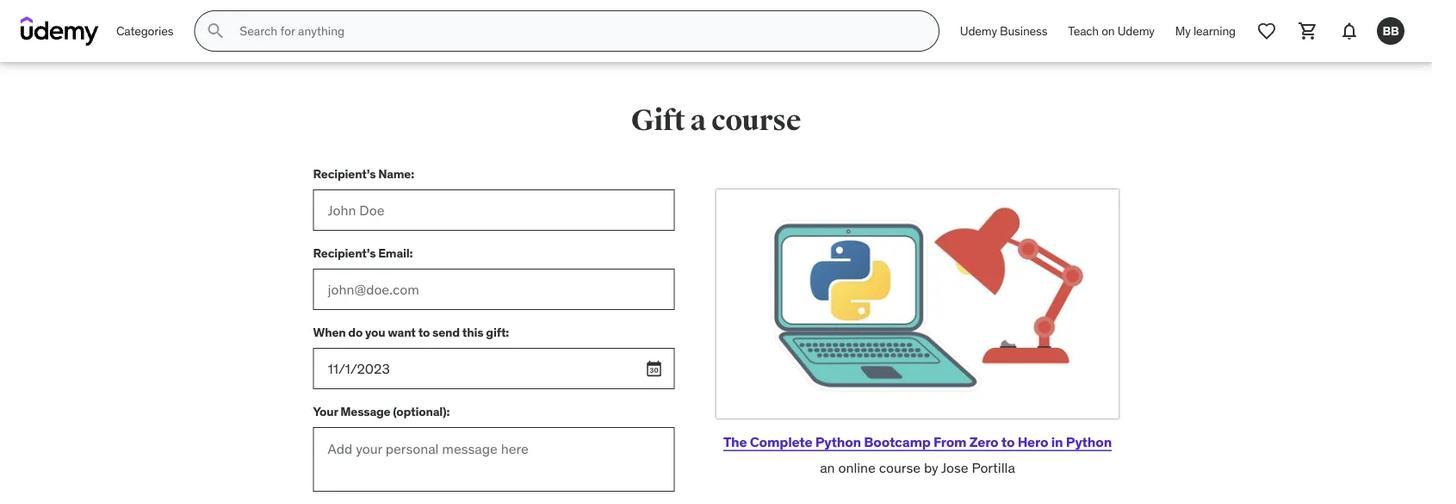 Task type: describe. For each thing, give the bounding box(es) containing it.
2 udemy from the left
[[1118, 23, 1155, 38]]

bootcamp
[[864, 433, 931, 450]]

message
[[340, 404, 391, 419]]

categories button
[[106, 10, 184, 52]]

your
[[313, 404, 338, 419]]

teach
[[1068, 23, 1099, 38]]

2 python from the left
[[1066, 433, 1112, 450]]

recipient's for recipient's email:
[[313, 245, 376, 261]]

my
[[1175, 23, 1191, 38]]

udemy business
[[960, 23, 1048, 38]]

notifications image
[[1339, 21, 1360, 41]]

0 vertical spatial course
[[711, 102, 801, 138]]

email:
[[378, 245, 413, 261]]

gift a course
[[631, 102, 801, 138]]

from
[[934, 433, 967, 450]]

by
[[924, 459, 938, 476]]

your message (optional):
[[313, 404, 450, 419]]

Recipient's Name: text field
[[313, 189, 675, 231]]

When do you want to send this gift: text field
[[313, 348, 675, 389]]

want
[[388, 324, 416, 340]]

bb link
[[1370, 10, 1412, 52]]

my learning link
[[1165, 10, 1246, 52]]

Your Message (optional): text field
[[313, 427, 675, 492]]

gift
[[631, 102, 685, 138]]

this
[[462, 324, 484, 340]]

bb
[[1383, 23, 1399, 38]]

my learning
[[1175, 23, 1236, 38]]

Search for anything text field
[[236, 16, 918, 46]]

teach on udemy link
[[1058, 10, 1165, 52]]

an
[[820, 459, 835, 476]]

learning
[[1194, 23, 1236, 38]]

wishlist image
[[1257, 21, 1277, 41]]

udemy image
[[21, 16, 99, 46]]

when
[[313, 324, 346, 340]]

the
[[723, 433, 747, 450]]

hero
[[1018, 433, 1048, 450]]

do
[[348, 324, 363, 340]]

portilla
[[972, 459, 1015, 476]]

Recipient's Email: email field
[[313, 269, 675, 310]]

teach on udemy
[[1068, 23, 1155, 38]]



Task type: vqa. For each thing, say whether or not it's contained in the screenshot.
All the skills you need in one place
no



Task type: locate. For each thing, give the bounding box(es) containing it.
in
[[1051, 433, 1063, 450]]

a
[[690, 102, 706, 138]]

name:
[[378, 166, 414, 181]]

1 horizontal spatial python
[[1066, 433, 1112, 450]]

course right a
[[711, 102, 801, 138]]

shopping cart with 0 items image
[[1298, 21, 1319, 41]]

the complete python bootcamp from zero to hero in python an online course by jose portilla
[[723, 433, 1112, 476]]

1 horizontal spatial to
[[1001, 433, 1015, 450]]

udemy
[[960, 23, 997, 38], [1118, 23, 1155, 38]]

1 horizontal spatial udemy
[[1118, 23, 1155, 38]]

to left "send"
[[418, 324, 430, 340]]

python up an
[[815, 433, 861, 450]]

online
[[838, 459, 876, 476]]

recipient's
[[313, 166, 376, 181], [313, 245, 376, 261]]

0 vertical spatial to
[[418, 324, 430, 340]]

jose
[[941, 459, 969, 476]]

to inside the complete python bootcamp from zero to hero in python an online course by jose portilla
[[1001, 433, 1015, 450]]

1 python from the left
[[815, 433, 861, 450]]

1 udemy from the left
[[960, 23, 997, 38]]

business
[[1000, 23, 1048, 38]]

0 horizontal spatial to
[[418, 324, 430, 340]]

0 horizontal spatial course
[[711, 102, 801, 138]]

you
[[365, 324, 385, 340]]

recipient's email:
[[313, 245, 413, 261]]

udemy right 'on'
[[1118, 23, 1155, 38]]

python
[[815, 433, 861, 450], [1066, 433, 1112, 450]]

python right in
[[1066, 433, 1112, 450]]

udemy left business
[[960, 23, 997, 38]]

categories
[[116, 23, 173, 38]]

1 horizontal spatial course
[[879, 459, 921, 476]]

to
[[418, 324, 430, 340], [1001, 433, 1015, 450]]

udemy business link
[[950, 10, 1058, 52]]

1 recipient's from the top
[[313, 166, 376, 181]]

gift:
[[486, 324, 509, 340]]

complete
[[750, 433, 812, 450]]

0 horizontal spatial python
[[815, 433, 861, 450]]

recipient's left name: at the top of page
[[313, 166, 376, 181]]

1 vertical spatial recipient's
[[313, 245, 376, 261]]

send
[[432, 324, 460, 340]]

2 recipient's from the top
[[313, 245, 376, 261]]

recipient's left email:
[[313, 245, 376, 261]]

recipient's for recipient's name:
[[313, 166, 376, 181]]

course inside the complete python bootcamp from zero to hero in python an online course by jose portilla
[[879, 459, 921, 476]]

when do you want to send this gift:
[[313, 324, 509, 340]]

(optional):
[[393, 404, 450, 419]]

recipient's name:
[[313, 166, 414, 181]]

to right zero
[[1001, 433, 1015, 450]]

1 vertical spatial to
[[1001, 433, 1015, 450]]

zero
[[970, 433, 999, 450]]

1 vertical spatial course
[[879, 459, 921, 476]]

submit search image
[[205, 21, 226, 41]]

course down bootcamp
[[879, 459, 921, 476]]

on
[[1102, 23, 1115, 38]]

0 horizontal spatial udemy
[[960, 23, 997, 38]]

the complete python bootcamp from zero to hero in python link
[[723, 433, 1112, 450]]

0 vertical spatial recipient's
[[313, 166, 376, 181]]

course
[[711, 102, 801, 138], [879, 459, 921, 476]]



